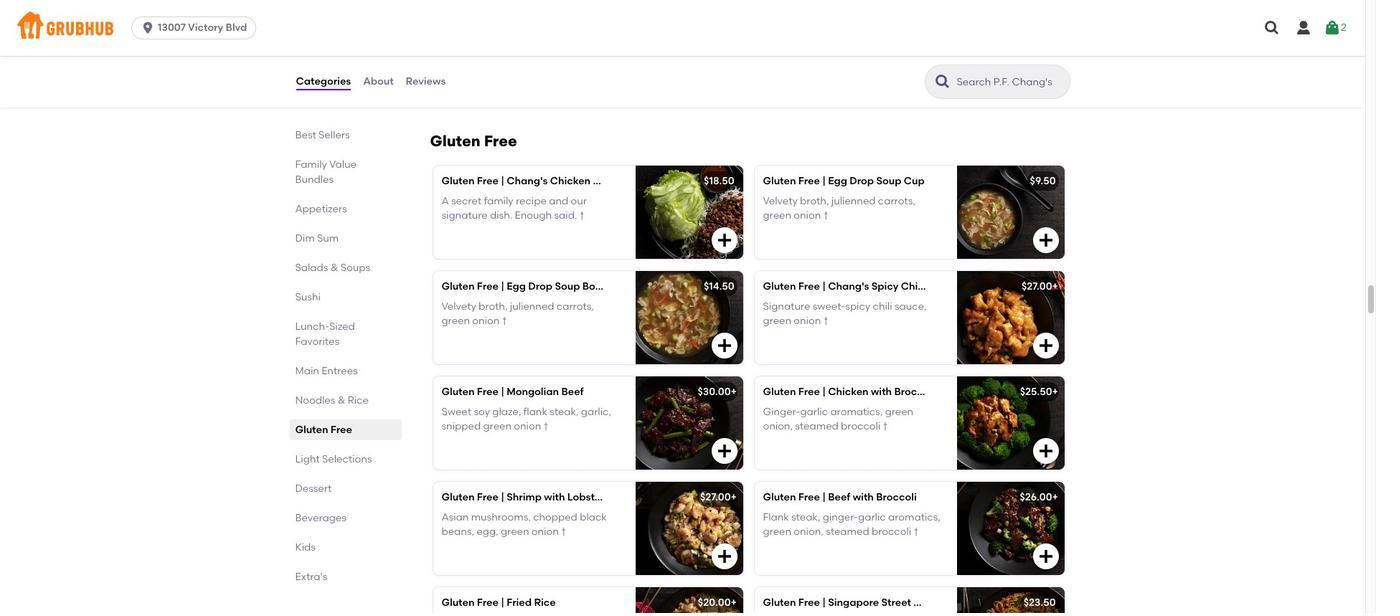 Task type: locate. For each thing, give the bounding box(es) containing it.
bowl
[[582, 280, 606, 293]]

street
[[881, 597, 911, 609]]

0 vertical spatial steamed
[[795, 421, 839, 433]]

garlic inside "ginger-garlic aromatics, green onion, steamed broccoli †"
[[800, 406, 828, 418]]

0 horizontal spatial $27.00 +
[[700, 491, 737, 504]]

0 horizontal spatial egg
[[507, 280, 526, 293]]

broccoli down "gluten free | chicken with broccoli"
[[841, 421, 881, 433]]

gluten free | beef with broccoli
[[763, 491, 917, 504]]

black
[[580, 512, 607, 524]]

1 horizontal spatial garlic
[[858, 512, 886, 524]]

gluten
[[430, 132, 480, 150], [442, 175, 475, 187], [763, 175, 796, 187], [442, 280, 475, 293], [763, 280, 796, 293], [442, 386, 475, 398], [763, 386, 796, 398], [295, 424, 328, 436], [442, 491, 475, 504], [763, 491, 796, 504], [442, 597, 475, 609], [763, 597, 796, 609]]

velvety down the gluten free | egg drop soup bowl
[[442, 301, 476, 313]]

0 horizontal spatial aromatics,
[[830, 406, 883, 418]]

0 vertical spatial carrots,
[[878, 195, 915, 207]]

gluten free | chicken with broccoli
[[763, 386, 935, 398]]

1 vertical spatial broccoli
[[876, 491, 917, 504]]

0 vertical spatial aromatics,
[[830, 406, 883, 418]]

0 vertical spatial garlic
[[800, 406, 828, 418]]

onion, down the ginger-
[[794, 526, 824, 538]]

0 vertical spatial $27.00 +
[[1022, 280, 1058, 293]]

1 vertical spatial chang's
[[828, 280, 869, 293]]

1 horizontal spatial chicken
[[828, 386, 869, 398]]

noodles right street
[[914, 597, 954, 609]]

0 horizontal spatial velvety
[[442, 301, 476, 313]]

0 vertical spatial broccoli
[[841, 421, 881, 433]]

gluten free up secret
[[430, 132, 517, 150]]

1 horizontal spatial chang's
[[828, 280, 869, 293]]

0 horizontal spatial $27.00
[[700, 491, 731, 504]]

1 horizontal spatial velvety broth, julienned carrots, green onion †
[[763, 195, 915, 222]]

1 vertical spatial rice
[[534, 597, 556, 609]]

1 horizontal spatial soup
[[876, 175, 901, 187]]

family
[[484, 195, 513, 207]]

soups
[[341, 262, 370, 274]]

chicken up "ginger-garlic aromatics, green onion, steamed broccoli †"
[[828, 386, 869, 398]]

0 vertical spatial egg
[[828, 175, 847, 187]]

mushrooms, up mayo,
[[442, 53, 501, 66]]

gluten down signature
[[442, 280, 475, 293]]

onion, down ginger-
[[763, 421, 793, 433]]

chicken up sauce,
[[901, 280, 941, 293]]

svg image down $9.50
[[1037, 232, 1054, 249]]

ginger-
[[823, 512, 858, 524]]

0 vertical spatial drop
[[850, 175, 874, 187]]

gluten free | mongolian beef
[[442, 386, 584, 398]]

soup left cup
[[876, 175, 901, 187]]

onion inside slow-braised beef short rib, kimchi, mushrooms, edamame, egg, wasabi mayo, green onion †
[[505, 68, 532, 80]]

bundles
[[295, 174, 334, 186]]

2 vertical spatial chicken
[[828, 386, 869, 398]]

0 horizontal spatial velvety broth, julienned carrots, green onion †
[[442, 301, 594, 327]]

carrots, for cup
[[878, 195, 915, 207]]

& down 'entrees'
[[338, 395, 345, 407]]

lettuce
[[593, 175, 631, 187]]

1 vertical spatial egg,
[[477, 526, 498, 538]]

$27.00 + for gluten free | shrimp with lobster sauce
[[700, 491, 737, 504]]

garlic
[[800, 406, 828, 418], [858, 512, 886, 524]]

0 vertical spatial $27.00
[[1022, 280, 1052, 293]]

appetizers
[[295, 203, 347, 215]]

carrots, down cup
[[878, 195, 915, 207]]

1 vertical spatial mushrooms,
[[471, 512, 531, 524]]

egg, inside slow-braised beef short rib, kimchi, mushrooms, edamame, egg, wasabi mayo, green onion †
[[560, 53, 582, 66]]

slow-braised beef short rib, kimchi, mushrooms, edamame, egg, wasabi mayo, green onion †
[[442, 39, 619, 80]]

drop left cup
[[850, 175, 874, 187]]

broccoli
[[841, 421, 881, 433], [872, 526, 911, 538]]

1 horizontal spatial gluten free
[[430, 132, 517, 150]]

velvety
[[763, 195, 798, 207], [442, 301, 476, 313]]

garlic down "gluten free | chicken with broccoli"
[[800, 406, 828, 418]]

1 horizontal spatial onion,
[[794, 526, 824, 538]]

0 vertical spatial velvety
[[763, 195, 798, 207]]

julienned down 'gluten free | egg drop soup cup'
[[831, 195, 876, 207]]

†
[[534, 68, 539, 80], [580, 210, 585, 222], [823, 210, 828, 222], [502, 315, 507, 327], [823, 315, 828, 327], [544, 421, 549, 433], [883, 421, 888, 433], [561, 526, 566, 538], [914, 526, 919, 538]]

chopped
[[533, 512, 577, 524]]

sum
[[317, 232, 339, 245]]

svg image down $30.00 +
[[716, 443, 733, 460]]

1 vertical spatial &
[[338, 395, 345, 407]]

about
[[363, 75, 394, 87]]

svg image up $25.50 +
[[1037, 337, 1054, 354]]

spicy
[[845, 301, 870, 313]]

1 vertical spatial julienned
[[510, 301, 554, 313]]

svg image for gluten free | egg drop soup bowl
[[716, 337, 733, 354]]

1 vertical spatial chicken
[[901, 280, 941, 293]]

1 horizontal spatial aromatics,
[[888, 512, 941, 524]]

0 horizontal spatial beef
[[561, 386, 584, 398]]

$27.00
[[1022, 280, 1052, 293], [700, 491, 731, 504]]

mushrooms, inside slow-braised beef short rib, kimchi, mushrooms, edamame, egg, wasabi mayo, green onion †
[[442, 53, 501, 66]]

egg, right beans,
[[477, 526, 498, 538]]

† inside asian mushrooms, chopped black beans, egg, green onion †
[[561, 526, 566, 538]]

1 vertical spatial $27.00 +
[[700, 491, 737, 504]]

steamed down ginger-
[[795, 421, 839, 433]]

1 vertical spatial onion,
[[794, 526, 824, 538]]

steamed inside "ginger-garlic aromatics, green onion, steamed broccoli †"
[[795, 421, 839, 433]]

gluten right $18.50 on the top right of the page
[[763, 175, 796, 187]]

steak, inside flank steak, ginger-garlic aromatics, green onion, steamed broccoli †
[[791, 512, 820, 524]]

gluten free | beef with broccoli image
[[957, 482, 1064, 575]]

| for gluten free | egg drop soup cup
[[822, 175, 826, 187]]

& left soups
[[331, 262, 338, 274]]

julienned for bowl
[[510, 301, 554, 313]]

egg
[[828, 175, 847, 187], [507, 280, 526, 293]]

ginger-garlic aromatics, green onion, steamed broccoli †
[[763, 406, 913, 433]]

green inside slow-braised beef short rib, kimchi, mushrooms, edamame, egg, wasabi mayo, green onion †
[[474, 68, 502, 80]]

velvety broth, julienned carrots, green onion † down 'gluten free | egg drop soup cup'
[[763, 195, 915, 222]]

green inside signature sweet-spicy chili sauce, green onion †
[[763, 315, 791, 327]]

chang's for family
[[507, 175, 548, 187]]

mushrooms, inside asian mushrooms, chopped black beans, egg, green onion †
[[471, 512, 531, 524]]

| for gluten free | chang's chicken lettuce wraps
[[501, 175, 504, 187]]

1 horizontal spatial velvety
[[763, 195, 798, 207]]

gluten free | mongolian beef image
[[635, 377, 743, 470]]

0 horizontal spatial gluten free
[[295, 424, 352, 436]]

onion down flank
[[514, 421, 541, 433]]

1 horizontal spatial $27.00 +
[[1022, 280, 1058, 293]]

1 vertical spatial broth,
[[479, 301, 508, 313]]

0 vertical spatial julienned
[[831, 195, 876, 207]]

gluten up secret
[[442, 175, 475, 187]]

with up "ginger-garlic aromatics, green onion, steamed broccoli †"
[[871, 386, 892, 398]]

broccoli inside flank steak, ginger-garlic aromatics, green onion, steamed broccoli †
[[872, 526, 911, 538]]

victory
[[188, 22, 223, 34]]

egg for bowl
[[507, 280, 526, 293]]

0 horizontal spatial chang's
[[507, 175, 548, 187]]

1 horizontal spatial rice
[[534, 597, 556, 609]]

gluten left fried
[[442, 597, 475, 609]]

short
[[532, 39, 557, 51]]

mongolian
[[507, 386, 559, 398]]

egg, down rib,
[[560, 53, 582, 66]]

0 horizontal spatial soup
[[555, 280, 580, 293]]

with up flank steak, ginger-garlic aromatics, green onion, steamed broccoli †
[[853, 491, 874, 504]]

1 horizontal spatial egg,
[[560, 53, 582, 66]]

0 vertical spatial chicken
[[550, 175, 591, 187]]

† inside "ginger-garlic aromatics, green onion, steamed broccoli †"
[[883, 421, 888, 433]]

0 vertical spatial noodles
[[295, 395, 335, 407]]

0 horizontal spatial julienned
[[510, 301, 554, 313]]

beef
[[508, 39, 530, 51]]

broccoli down gluten free | beef with broccoli
[[872, 526, 911, 538]]

julienned down the gluten free | egg drop soup bowl
[[510, 301, 554, 313]]

onion
[[505, 68, 532, 80], [794, 210, 821, 222], [472, 315, 500, 327], [794, 315, 821, 327], [514, 421, 541, 433], [532, 526, 559, 538]]

1 horizontal spatial drop
[[850, 175, 874, 187]]

drop left bowl
[[528, 280, 553, 293]]

chang's up spicy
[[828, 280, 869, 293]]

1 vertical spatial egg
[[507, 280, 526, 293]]

beef up the ginger-
[[828, 491, 850, 504]]

svg image left 13007
[[141, 21, 155, 35]]

sweet
[[442, 406, 471, 418]]

onion inside asian mushrooms, chopped black beans, egg, green onion †
[[532, 526, 559, 538]]

1 horizontal spatial julienned
[[831, 195, 876, 207]]

blvd
[[226, 22, 247, 34]]

svg image
[[1263, 19, 1281, 37], [1295, 19, 1312, 37], [1324, 19, 1341, 37], [716, 232, 733, 249], [1037, 443, 1054, 460], [1037, 548, 1054, 565]]

velvety down 'gluten free | egg drop soup cup'
[[763, 195, 798, 207]]

svg image for gluten free | egg drop soup cup
[[1037, 232, 1054, 249]]

+
[[1052, 280, 1058, 293], [731, 386, 737, 398], [1052, 386, 1058, 398], [731, 491, 737, 504], [1052, 491, 1058, 504], [731, 597, 737, 609]]

0 vertical spatial broccoli
[[894, 386, 935, 398]]

0 vertical spatial &
[[331, 262, 338, 274]]

|
[[501, 175, 504, 187], [822, 175, 826, 187], [501, 280, 504, 293], [822, 280, 826, 293], [501, 386, 504, 398], [822, 386, 826, 398], [501, 491, 504, 504], [822, 491, 826, 504], [501, 597, 504, 609], [822, 597, 826, 609]]

0 horizontal spatial carrots,
[[557, 301, 594, 313]]

1 vertical spatial $27.00
[[700, 491, 731, 504]]

gluten free | egg drop soup cup image
[[957, 166, 1064, 259]]

onion, inside "ginger-garlic aromatics, green onion, steamed broccoli †"
[[763, 421, 793, 433]]

svg image up $30.00 +
[[716, 337, 733, 354]]

aromatics,
[[830, 406, 883, 418], [888, 512, 941, 524]]

1 horizontal spatial steak,
[[791, 512, 820, 524]]

egg for cup
[[828, 175, 847, 187]]

0 vertical spatial chang's
[[507, 175, 548, 187]]

noodles down main
[[295, 395, 335, 407]]

and
[[549, 195, 568, 207]]

rice down 'entrees'
[[348, 395, 369, 407]]

1 horizontal spatial $27.00
[[1022, 280, 1052, 293]]

0 vertical spatial mushrooms,
[[442, 53, 501, 66]]

onion down edamame,
[[505, 68, 532, 80]]

1 horizontal spatial broth,
[[800, 195, 829, 207]]

$9.50
[[1030, 175, 1056, 187]]

onion inside sweet soy glaze, flank steak, garlic, snipped green onion †
[[514, 421, 541, 433]]

$27.00 + for gluten free | chang's spicy chicken
[[1022, 280, 1058, 293]]

asian
[[442, 512, 469, 524]]

steak,
[[550, 406, 579, 418], [791, 512, 820, 524]]

gluten up sweet
[[442, 386, 475, 398]]

1 vertical spatial carrots,
[[557, 301, 594, 313]]

2
[[1341, 21, 1347, 34]]

soup for cup
[[876, 175, 901, 187]]

beverages
[[295, 512, 346, 524]]

rice
[[348, 395, 369, 407], [534, 597, 556, 609]]

rice right fried
[[534, 597, 556, 609]]

0 vertical spatial steak,
[[550, 406, 579, 418]]

1 vertical spatial garlic
[[858, 512, 886, 524]]

broccoli for green
[[894, 386, 935, 398]]

with for beef
[[853, 491, 874, 504]]

0 horizontal spatial onion,
[[763, 421, 793, 433]]

1 horizontal spatial egg
[[828, 175, 847, 187]]

green inside sweet soy glaze, flank steak, garlic, snipped green onion †
[[483, 421, 512, 433]]

salads
[[295, 262, 328, 274]]

$30.00 +
[[698, 386, 737, 398]]

drop for cup
[[850, 175, 874, 187]]

0 horizontal spatial noodles
[[295, 395, 335, 407]]

beef up garlic, at the bottom of page
[[561, 386, 584, 398]]

velvety broth, julienned carrots, green onion †
[[763, 195, 915, 222], [442, 301, 594, 327]]

| for gluten free | chicken with broccoli
[[822, 386, 826, 398]]

asian mushrooms, chopped black beans, egg, green onion †
[[442, 512, 607, 538]]

entrees
[[322, 365, 358, 377]]

1 vertical spatial velvety
[[442, 301, 476, 313]]

1 vertical spatial steamed
[[826, 526, 869, 538]]

chicken up our
[[550, 175, 591, 187]]

dessert
[[295, 483, 332, 495]]

dim
[[295, 232, 315, 245]]

1 vertical spatial soup
[[555, 280, 580, 293]]

steamed down the ginger-
[[826, 526, 869, 538]]

svg image up '$20.00 +'
[[716, 548, 733, 565]]

best sellers
[[295, 129, 350, 141]]

$20.00
[[698, 597, 731, 609]]

lunch-
[[295, 321, 329, 333]]

$26.00
[[1020, 491, 1052, 504]]

1 horizontal spatial noodles
[[914, 597, 954, 609]]

$27.00 +
[[1022, 280, 1058, 293], [700, 491, 737, 504]]

gluten free | chang's spicy chicken
[[763, 280, 941, 293]]

noodles & rice
[[295, 395, 369, 407]]

0 vertical spatial soup
[[876, 175, 901, 187]]

gluten free | egg drop soup bowl image
[[635, 271, 743, 364]]

&
[[331, 262, 338, 274], [338, 395, 345, 407]]

onion inside signature sweet-spicy chili sauce, green onion †
[[794, 315, 821, 327]]

0 horizontal spatial broth,
[[479, 301, 508, 313]]

soup
[[876, 175, 901, 187], [555, 280, 580, 293]]

chang's for spicy
[[828, 280, 869, 293]]

steak, inside sweet soy glaze, flank steak, garlic, snipped green onion †
[[550, 406, 579, 418]]

gluten free | shrimp with lobster sauce image
[[635, 482, 743, 575]]

0 horizontal spatial drop
[[528, 280, 553, 293]]

† inside slow-braised beef short rib, kimchi, mushrooms, edamame, egg, wasabi mayo, green onion †
[[534, 68, 539, 80]]

$27.00 for gluten free | chang's spicy chicken
[[1022, 280, 1052, 293]]

broccoli inside "ginger-garlic aromatics, green onion, steamed broccoli †"
[[841, 421, 881, 433]]

gluten free | egg drop soup bowl
[[442, 280, 606, 293]]

onion down the chopped
[[532, 526, 559, 538]]

1 vertical spatial steak,
[[791, 512, 820, 524]]

1 vertical spatial velvety broth, julienned carrots, green onion †
[[442, 301, 594, 327]]

velvety for gluten free | egg drop soup cup
[[763, 195, 798, 207]]

0 vertical spatial rice
[[348, 395, 369, 407]]

broccoli
[[894, 386, 935, 398], [876, 491, 917, 504]]

onion down signature
[[794, 315, 821, 327]]

0 vertical spatial gluten free
[[430, 132, 517, 150]]

1 vertical spatial broccoli
[[872, 526, 911, 538]]

1 vertical spatial gluten free
[[295, 424, 352, 436]]

gluten free down noodles & rice at the left
[[295, 424, 352, 436]]

sized
[[329, 321, 355, 333]]

0 horizontal spatial steak,
[[550, 406, 579, 418]]

0 horizontal spatial chicken
[[550, 175, 591, 187]]

a
[[442, 195, 449, 207]]

svg image
[[141, 21, 155, 35], [1037, 232, 1054, 249], [716, 337, 733, 354], [1037, 337, 1054, 354], [716, 443, 733, 460], [716, 548, 733, 565]]

broth, down the gluten free | egg drop soup bowl
[[479, 301, 508, 313]]

julienned
[[831, 195, 876, 207], [510, 301, 554, 313]]

broccoli for garlic
[[876, 491, 917, 504]]

0 horizontal spatial garlic
[[800, 406, 828, 418]]

1 vertical spatial drop
[[528, 280, 553, 293]]

broth, down 'gluten free | egg drop soup cup'
[[800, 195, 829, 207]]

mushrooms,
[[442, 53, 501, 66], [471, 512, 531, 524]]

0 vertical spatial egg,
[[560, 53, 582, 66]]

0 vertical spatial onion,
[[763, 421, 793, 433]]

favorites
[[295, 336, 339, 348]]

0 vertical spatial velvety broth, julienned carrots, green onion †
[[763, 195, 915, 222]]

garlic down gluten free | beef with broccoli
[[858, 512, 886, 524]]

1 horizontal spatial carrots,
[[878, 195, 915, 207]]

carrots, down bowl
[[557, 301, 594, 313]]

velvety broth, julienned carrots, green onion † down the gluten free | egg drop soup bowl
[[442, 301, 594, 327]]

about button
[[362, 56, 394, 108]]

1 vertical spatial noodles
[[914, 597, 954, 609]]

mushrooms, down shrimp
[[471, 512, 531, 524]]

drop
[[850, 175, 874, 187], [528, 280, 553, 293]]

$25.50
[[1020, 386, 1052, 398]]

| for gluten free | mongolian beef
[[501, 386, 504, 398]]

noodles
[[295, 395, 335, 407], [914, 597, 954, 609]]

svg image inside the 13007 victory blvd button
[[141, 21, 155, 35]]

shrimp
[[507, 491, 542, 504]]

with for chicken
[[871, 386, 892, 398]]

flank
[[763, 512, 789, 524]]

1 horizontal spatial beef
[[828, 491, 850, 504]]

egg,
[[560, 53, 582, 66], [477, 526, 498, 538]]

chang's up recipe
[[507, 175, 548, 187]]

Search P.F. Chang's search field
[[955, 75, 1065, 89]]

1 vertical spatial aromatics,
[[888, 512, 941, 524]]

0 vertical spatial broth,
[[800, 195, 829, 207]]

categories button
[[295, 56, 352, 108]]

free
[[484, 132, 517, 150], [477, 175, 499, 187], [798, 175, 820, 187], [477, 280, 499, 293], [798, 280, 820, 293], [477, 386, 499, 398], [798, 386, 820, 398], [331, 424, 352, 436], [477, 491, 499, 504], [798, 491, 820, 504], [477, 597, 499, 609], [798, 597, 820, 609]]

chang's
[[507, 175, 548, 187], [828, 280, 869, 293]]

0 horizontal spatial egg,
[[477, 526, 498, 538]]

with up the chopped
[[544, 491, 565, 504]]

carrots, for bowl
[[557, 301, 594, 313]]

soup left bowl
[[555, 280, 580, 293]]

svg image inside 2 button
[[1324, 19, 1341, 37]]



Task type: describe. For each thing, give the bounding box(es) containing it.
dish.
[[490, 210, 512, 222]]

sweet-
[[813, 301, 845, 313]]

$20.00 +
[[698, 597, 737, 609]]

drop for bowl
[[528, 280, 553, 293]]

slow-
[[442, 39, 468, 51]]

† inside a secret family recipe and our signature dish. enough said. †
[[580, 210, 585, 222]]

& for rice
[[338, 395, 345, 407]]

$27.00 for gluten free | shrimp with lobster sauce
[[700, 491, 731, 504]]

garlic,
[[581, 406, 611, 418]]

+ for gluten free | beef with broccoli
[[1052, 491, 1058, 504]]

fried
[[507, 597, 532, 609]]

0 vertical spatial beef
[[561, 386, 584, 398]]

gluten free | fried rice image
[[635, 588, 743, 613]]

signature sweet-spicy chili sauce, green onion †
[[763, 301, 927, 327]]

green inside flank steak, ginger-garlic aromatics, green onion, steamed broccoli †
[[763, 526, 791, 538]]

| for gluten free | shrimp with lobster sauce
[[501, 491, 504, 504]]

spicy
[[872, 280, 899, 293]]

singapore
[[828, 597, 879, 609]]

sushi
[[295, 291, 321, 303]]

aromatics, inside flank steak, ginger-garlic aromatics, green onion, steamed broccoli †
[[888, 512, 941, 524]]

kimchi,
[[577, 39, 611, 51]]

gluten up "asian"
[[442, 491, 475, 504]]

short rib fried rice image
[[635, 9, 743, 102]]

soy
[[474, 406, 490, 418]]

gluten free | shrimp with lobster sauce
[[442, 491, 638, 504]]

edamame,
[[504, 53, 557, 66]]

main
[[295, 365, 319, 377]]

rib,
[[559, 39, 574, 51]]

gluten up flank
[[763, 491, 796, 504]]

broth, for gluten free | egg drop soup cup
[[800, 195, 829, 207]]

dim sum
[[295, 232, 339, 245]]

velvety broth, julienned carrots, green onion † for cup
[[763, 195, 915, 222]]

svg image for gluten free | shrimp with lobster sauce
[[716, 548, 733, 565]]

gluten free | chang's chicken lettuce wraps image
[[635, 166, 743, 259]]

our
[[571, 195, 587, 207]]

gluten free | fried rice
[[442, 597, 556, 609]]

$14.50
[[704, 280, 734, 293]]

$26.00 +
[[1020, 491, 1058, 504]]

green inside asian mushrooms, chopped black beans, egg, green onion †
[[501, 526, 529, 538]]

13007 victory blvd button
[[131, 17, 262, 39]]

onion down 'gluten free | egg drop soup cup'
[[794, 210, 821, 222]]

ginger-
[[763, 406, 800, 418]]

| for gluten free | chang's spicy chicken
[[822, 280, 826, 293]]

green inside "ginger-garlic aromatics, green onion, steamed broccoli †"
[[885, 406, 913, 418]]

wraps
[[633, 175, 665, 187]]

family value bundles
[[295, 159, 356, 186]]

flank
[[523, 406, 547, 418]]

2 button
[[1324, 15, 1347, 41]]

flank steak, ginger-garlic aromatics, green onion, steamed broccoli †
[[763, 512, 941, 538]]

selections
[[322, 453, 372, 466]]

+ for gluten free | chicken with broccoli
[[1052, 386, 1058, 398]]

slow-braised beef short rib, kimchi, mushrooms, edamame, egg, wasabi mayo, green onion † button
[[433, 9, 743, 102]]

gluten up light
[[295, 424, 328, 436]]

gluten right '$20.00 +'
[[763, 597, 796, 609]]

13007
[[158, 22, 186, 34]]

$23.50
[[1024, 597, 1056, 609]]

a secret family recipe and our signature dish. enough said. †
[[442, 195, 587, 222]]

1 vertical spatial beef
[[828, 491, 850, 504]]

| for gluten free | beef with broccoli
[[822, 491, 826, 504]]

+ for gluten free | shrimp with lobster sauce
[[731, 491, 737, 504]]

aromatics, inside "ginger-garlic aromatics, green onion, steamed broccoli †"
[[830, 406, 883, 418]]

steamed inside flank steak, ginger-garlic aromatics, green onion, steamed broccoli †
[[826, 526, 869, 538]]

reviews button
[[405, 56, 446, 108]]

velvety broth, julienned carrots, green onion † for bowl
[[442, 301, 594, 327]]

cup
[[904, 175, 925, 187]]

broth, for gluten free | egg drop soup bowl
[[479, 301, 508, 313]]

sauce,
[[895, 301, 927, 313]]

+ for gluten free | chang's spicy chicken
[[1052, 280, 1058, 293]]

wasabi
[[584, 53, 619, 66]]

| for gluten free | egg drop soup bowl
[[501, 280, 504, 293]]

glaze,
[[492, 406, 521, 418]]

secret
[[451, 195, 481, 207]]

gluten up ginger-
[[763, 386, 796, 398]]

beans,
[[442, 526, 474, 538]]

svg image for gluten free | chang's spicy chicken
[[1037, 337, 1054, 354]]

light
[[295, 453, 320, 466]]

family
[[295, 159, 327, 171]]

† inside signature sweet-spicy chili sauce, green onion †
[[823, 315, 828, 327]]

gluten free | chicken with broccoli image
[[957, 377, 1064, 470]]

with for shrimp
[[544, 491, 565, 504]]

velvety for gluten free | egg drop soup bowl
[[442, 301, 476, 313]]

onion down the gluten free | egg drop soup bowl
[[472, 315, 500, 327]]

egg, inside asian mushrooms, chopped black beans, egg, green onion †
[[477, 526, 498, 538]]

gluten up a
[[430, 132, 480, 150]]

0 horizontal spatial rice
[[348, 395, 369, 407]]

13007 victory blvd
[[158, 22, 247, 34]]

† inside flank steak, ginger-garlic aromatics, green onion, steamed broccoli †
[[914, 526, 919, 538]]

light selections
[[295, 453, 372, 466]]

+ for gluten free | mongolian beef
[[731, 386, 737, 398]]

gluten free | chang's spicy chicken image
[[957, 271, 1064, 364]]

† inside sweet soy glaze, flank steak, garlic, snipped green onion †
[[544, 421, 549, 433]]

soup for bowl
[[555, 280, 580, 293]]

best
[[295, 129, 316, 141]]

braised
[[468, 39, 505, 51]]

julienned for cup
[[831, 195, 876, 207]]

main navigation navigation
[[0, 0, 1365, 56]]

gluten free | chang's chicken lettuce wraps
[[442, 175, 665, 187]]

sellers
[[319, 129, 350, 141]]

categories
[[296, 75, 351, 87]]

recipe
[[516, 195, 547, 207]]

& for soups
[[331, 262, 338, 274]]

$18.50
[[704, 175, 734, 187]]

gluten free | singapore street noodles
[[763, 597, 954, 609]]

gluten up signature
[[763, 280, 796, 293]]

onion, inside flank steak, ginger-garlic aromatics, green onion, steamed broccoli †
[[794, 526, 824, 538]]

gluten free | singapore street noodles image
[[957, 588, 1064, 613]]

kids
[[295, 542, 316, 554]]

said.
[[554, 210, 577, 222]]

enough
[[515, 210, 552, 222]]

garlic inside flank steak, ginger-garlic aromatics, green onion, steamed broccoli †
[[858, 512, 886, 524]]

snipped
[[442, 421, 481, 433]]

$30.00
[[698, 386, 731, 398]]

search icon image
[[934, 73, 951, 90]]

reviews
[[406, 75, 446, 87]]

$25.50 +
[[1020, 386, 1058, 398]]

sauce
[[607, 491, 638, 504]]

chili
[[873, 301, 892, 313]]

signature
[[442, 210, 488, 222]]

salads & soups
[[295, 262, 370, 274]]

extra's
[[295, 571, 327, 583]]

gluten free | egg drop soup cup
[[763, 175, 925, 187]]

2 horizontal spatial chicken
[[901, 280, 941, 293]]

svg image for gluten free | mongolian beef
[[716, 443, 733, 460]]



Task type: vqa. For each thing, say whether or not it's contained in the screenshot.
Bowl julienned
yes



